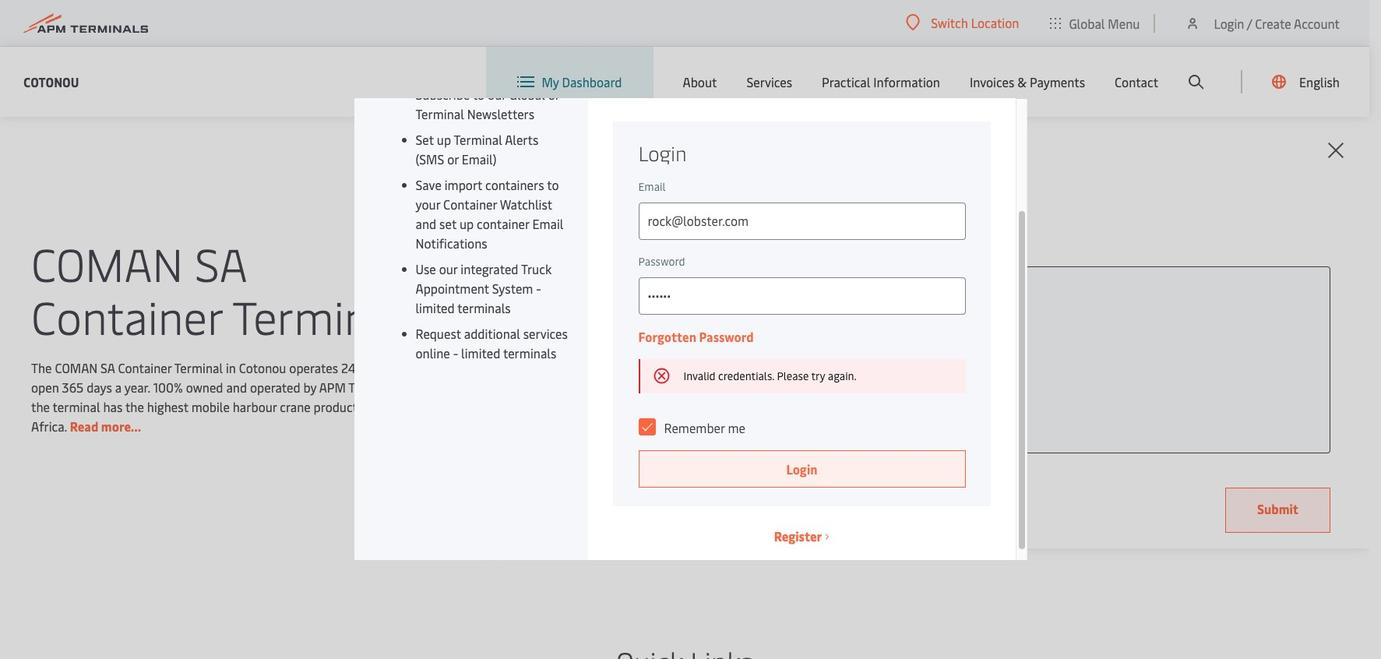 Task type: vqa. For each thing, say whether or not it's contained in the screenshot.
2023) associated with 19,
no



Task type: locate. For each thing, give the bounding box(es) containing it.
0 horizontal spatial the
[[31, 359, 52, 376]]

0 horizontal spatial our
[[439, 260, 458, 277]]

1 horizontal spatial our
[[488, 86, 507, 103]]

the up the open
[[31, 359, 52, 376]]

cotonou
[[23, 73, 79, 90], [239, 359, 286, 376]]

0 vertical spatial limited
[[416, 299, 455, 316]]

crane
[[280, 398, 311, 415]]

0 horizontal spatial up
[[437, 131, 451, 148]]

container inside the coman sa container terminal in cotonou operates 24/7 and is open 365 days a year. 100% owned and operated by apm terminals, the terminal has the highest mobile harbour crane productivity in africa.
[[118, 359, 172, 376]]

track & trace - import availability
[[527, 140, 847, 170]]

0 horizontal spatial container
[[477, 215, 530, 232]]

0 horizontal spatial to
[[473, 86, 485, 103]]

1 vertical spatial container
[[31, 285, 222, 347]]

1 vertical spatial global
[[510, 86, 545, 103]]

1 vertical spatial our
[[439, 260, 458, 277]]

24/7
[[341, 359, 367, 376]]

global inside subscribe to our global or terminal newsletters
[[510, 86, 545, 103]]

register
[[775, 528, 823, 545]]

container inside save import containers to your container watchlist and set up container email notifications
[[444, 196, 497, 213]]

0 vertical spatial global
[[1070, 14, 1106, 32]]

1 vertical spatial up
[[460, 215, 474, 232]]

owned
[[186, 379, 223, 396]]

global left menu at the top of page
[[1070, 14, 1106, 32]]

container down import
[[444, 196, 497, 213]]

0 vertical spatial to
[[473, 86, 485, 103]]

the
[[891, 179, 911, 196], [31, 359, 52, 376]]

0 horizontal spatial -
[[453, 344, 459, 362]]

0 vertical spatial the
[[891, 179, 911, 196]]

2 vertical spatial container
[[118, 359, 172, 376]]

0 vertical spatial in
[[226, 359, 236, 376]]

has
[[103, 398, 123, 415]]

global menu
[[1070, 14, 1141, 32]]

or
[[549, 86, 560, 103], [448, 150, 459, 168], [655, 179, 666, 196]]

limited inside request additional services online - limited terminals
[[462, 344, 501, 362]]

terminal up 'owned'
[[174, 359, 223, 376]]

1 horizontal spatial container
[[599, 179, 652, 196]]

0 vertical spatial -
[[660, 140, 669, 170]]

and down your
[[416, 215, 437, 232]]

terminals down services
[[503, 344, 557, 362]]

read more... link
[[70, 418, 141, 435]]

0 horizontal spatial limited
[[416, 299, 455, 316]]

our up the newsletters
[[488, 86, 507, 103]]

or right (sms
[[448, 150, 459, 168]]

&
[[583, 140, 599, 170]]

- up bill
[[660, 140, 669, 170]]

1 horizontal spatial cotonou
[[239, 359, 286, 376]]

terminal inside the coman sa container terminal in cotonou operates 24/7 and is open 365 days a year. 100% owned and operated by apm terminals, the terminal has the highest mobile harbour crane productivity in africa.
[[174, 359, 223, 376]]

container down "watchlist" on the left
[[477, 215, 530, 232]]

- down truck
[[536, 280, 542, 297]]

the
[[31, 398, 50, 415], [125, 398, 144, 415]]

-
[[660, 140, 669, 170], [536, 280, 542, 297], [453, 344, 459, 362]]

track
[[527, 140, 577, 170]]

please enter container or bill of lading ids (maximum 50 entries). the tags are re-editable.
[[527, 179, 1027, 196]]

the left tags at the top right of the page
[[891, 179, 911, 196]]

a
[[115, 379, 122, 396]]

1 horizontal spatial in
[[384, 398, 394, 415]]

container down trace
[[599, 179, 652, 196]]

and up harbour
[[226, 379, 247, 396]]

the coman sa container terminal in cotonou operates 24/7 and is open 365 days a year. 100% owned and operated by apm terminals, the terminal has the highest mobile harbour crane productivity in africa.
[[31, 359, 405, 435]]

terminals
[[458, 299, 511, 316], [503, 344, 557, 362]]

0 horizontal spatial the
[[31, 398, 50, 415]]

your
[[416, 196, 441, 213]]

container up coman sa
[[31, 285, 222, 347]]

request
[[416, 325, 461, 342]]

container inside coman sa container terminal
[[31, 285, 222, 347]]

subscribe to our global or terminal newsletters
[[416, 86, 560, 122]]

0 horizontal spatial global
[[510, 86, 545, 103]]

1 vertical spatial -
[[536, 280, 542, 297]]

use our integrated truck appointment system - limited terminals
[[416, 260, 552, 316]]

/
[[1248, 14, 1253, 32]]

up inside set up terminal alerts (sms or email)
[[437, 131, 451, 148]]

1 the from the left
[[31, 398, 50, 415]]

1 horizontal spatial up
[[460, 215, 474, 232]]

of
[[690, 179, 701, 196]]

terminal down subscribe
[[416, 105, 464, 122]]

global up the newsletters
[[510, 86, 545, 103]]

to left enter
[[547, 176, 559, 193]]

0 vertical spatial our
[[488, 86, 507, 103]]

or up track
[[549, 86, 560, 103]]

- inside use our integrated truck appointment system - limited terminals
[[536, 280, 542, 297]]

to up the newsletters
[[473, 86, 485, 103]]

1 horizontal spatial to
[[547, 176, 559, 193]]

truck
[[521, 260, 552, 277]]

1 horizontal spatial global
[[1070, 14, 1106, 32]]

terminal up email)
[[454, 131, 503, 148]]

terminals up additional
[[458, 299, 511, 316]]

1 horizontal spatial or
[[549, 86, 560, 103]]

- right the online
[[453, 344, 459, 362]]

0 horizontal spatial or
[[448, 150, 459, 168]]

2 vertical spatial -
[[453, 344, 459, 362]]

or left bill
[[655, 179, 666, 196]]

in up mobile
[[226, 359, 236, 376]]

2 vertical spatial and
[[226, 379, 247, 396]]

2 horizontal spatial and
[[416, 215, 437, 232]]

global
[[1070, 14, 1106, 32], [510, 86, 545, 103]]

the down the open
[[31, 398, 50, 415]]

0 vertical spatial terminals
[[458, 299, 511, 316]]

limited
[[416, 299, 455, 316], [462, 344, 501, 362]]

notifications
[[416, 235, 488, 252]]

limited up request
[[416, 299, 455, 316]]

the inside the coman sa container terminal in cotonou operates 24/7 and is open 365 days a year. 100% owned and operated by apm terminals, the terminal has the highest mobile harbour crane productivity in africa.
[[31, 359, 52, 376]]

are
[[941, 179, 959, 196]]

container
[[599, 179, 652, 196], [477, 215, 530, 232]]

location
[[972, 14, 1020, 31]]

1 horizontal spatial -
[[536, 280, 542, 297]]

to
[[473, 86, 485, 103], [547, 176, 559, 193]]

trace
[[604, 140, 655, 170]]

container up year.
[[118, 359, 172, 376]]

1 vertical spatial the
[[31, 359, 52, 376]]

save import containers to your container watchlist and set up container email notifications
[[416, 176, 564, 252]]

1 horizontal spatial the
[[125, 398, 144, 415]]

apm
[[319, 379, 346, 396]]

terminal inside subscribe to our global or terminal newsletters
[[416, 105, 464, 122]]

highest
[[147, 398, 188, 415]]

terminal
[[416, 105, 464, 122], [454, 131, 503, 148], [232, 285, 406, 347], [174, 359, 223, 376]]

1 horizontal spatial limited
[[462, 344, 501, 362]]

container
[[444, 196, 497, 213], [31, 285, 222, 347], [118, 359, 172, 376]]

1 vertical spatial or
[[448, 150, 459, 168]]

1 vertical spatial cotonou
[[239, 359, 286, 376]]

cotonou link
[[23, 72, 79, 92]]

50
[[825, 179, 840, 196]]

1 horizontal spatial and
[[370, 359, 391, 376]]

1 horizontal spatial the
[[891, 179, 911, 196]]

our
[[488, 86, 507, 103], [439, 260, 458, 277]]

clear
[[606, 237, 631, 252]]

1 vertical spatial limited
[[462, 344, 501, 362]]

tags
[[914, 179, 938, 196]]

and left is
[[370, 359, 391, 376]]

in down terminals,
[[384, 398, 394, 415]]

1 vertical spatial terminals
[[503, 344, 557, 362]]

sa
[[195, 232, 246, 294]]

cotonou inside the coman sa container terminal in cotonou operates 24/7 and is open 365 days a year. 100% owned and operated by apm terminals, the terminal has the highest mobile harbour crane productivity in africa.
[[239, 359, 286, 376]]

2 horizontal spatial -
[[660, 140, 669, 170]]

1 vertical spatial and
[[370, 359, 391, 376]]

1 vertical spatial container
[[477, 215, 530, 232]]

lading
[[705, 179, 739, 196]]

coman sa
[[55, 359, 115, 376]]

and
[[416, 215, 437, 232], [370, 359, 391, 376], [226, 379, 247, 396]]

0 vertical spatial and
[[416, 215, 437, 232]]

online
[[416, 344, 450, 362]]

the down year.
[[125, 398, 144, 415]]

2 horizontal spatial or
[[655, 179, 666, 196]]

0 vertical spatial up
[[437, 131, 451, 148]]

request additional services online - limited terminals
[[416, 325, 568, 362]]

days
[[87, 379, 112, 396]]

read
[[70, 418, 98, 435]]

our up the appointment
[[439, 260, 458, 277]]

0 vertical spatial or
[[549, 86, 560, 103]]

0 vertical spatial container
[[444, 196, 497, 213]]

to inside save import containers to your container watchlist and set up container email notifications
[[547, 176, 559, 193]]

import
[[445, 176, 483, 193]]

1 vertical spatial to
[[547, 176, 559, 193]]

limited down additional
[[462, 344, 501, 362]]

0 horizontal spatial cotonou
[[23, 73, 79, 90]]

2 the from the left
[[125, 398, 144, 415]]

harbour
[[233, 398, 277, 415]]

in
[[226, 359, 236, 376], [384, 398, 394, 415]]

terminal up operates
[[232, 285, 406, 347]]

by
[[304, 379, 317, 396]]



Task type: describe. For each thing, give the bounding box(es) containing it.
our inside use our integrated truck appointment system - limited terminals
[[439, 260, 458, 277]]

login / create account link
[[1186, 0, 1341, 46]]

or inside subscribe to our global or terminal newsletters
[[549, 86, 560, 103]]

create
[[1256, 14, 1292, 32]]

africa.
[[31, 418, 67, 435]]

open
[[31, 379, 59, 396]]

services
[[524, 325, 568, 342]]

limited inside use our integrated truck appointment system - limited terminals
[[416, 299, 455, 316]]

terminal
[[53, 398, 100, 415]]

switch location button
[[907, 14, 1020, 31]]

login
[[1215, 14, 1245, 32]]

(maximum
[[762, 179, 822, 196]]

containers
[[486, 176, 545, 193]]

global inside button
[[1070, 14, 1106, 32]]

alerts
[[505, 131, 539, 148]]

- inside request additional services online - limited terminals
[[453, 344, 459, 362]]

read more...
[[70, 418, 141, 435]]

more...
[[101, 418, 141, 435]]

365
[[62, 379, 84, 396]]

0 horizontal spatial in
[[226, 359, 236, 376]]

terminals inside use our integrated truck appointment system - limited terminals
[[458, 299, 511, 316]]

switch
[[932, 14, 969, 31]]

menu
[[1109, 14, 1141, 32]]

1 vertical spatial in
[[384, 398, 394, 415]]

productivity
[[314, 398, 381, 415]]

terminals inside request additional services online - limited terminals
[[503, 344, 557, 362]]

register link
[[775, 527, 830, 546]]

save
[[416, 176, 442, 193]]

0 vertical spatial cotonou
[[23, 73, 79, 90]]

terminal inside set up terminal alerts (sms or email)
[[454, 131, 503, 148]]

coman sa container terminal
[[31, 232, 406, 347]]

enter
[[567, 179, 596, 196]]

watchlist
[[500, 196, 553, 213]]

container inside save import containers to your container watchlist and set up container email notifications
[[477, 215, 530, 232]]

additional
[[464, 325, 521, 342]]

set
[[440, 215, 457, 232]]

2 vertical spatial or
[[655, 179, 666, 196]]

to inside subscribe to our global or terminal newsletters
[[473, 86, 485, 103]]

email)
[[462, 150, 497, 168]]

is
[[394, 359, 403, 376]]

terminal inside coman sa container terminal
[[232, 285, 406, 347]]

or inside set up terminal alerts (sms or email)
[[448, 150, 459, 168]]

availability
[[746, 140, 847, 170]]

system
[[492, 280, 533, 297]]

integrated
[[461, 260, 519, 277]]

coman
[[31, 232, 183, 294]]

set up terminal alerts (sms or email)
[[416, 131, 539, 168]]

login / create account
[[1215, 14, 1341, 32]]

year.
[[125, 379, 150, 396]]

ids
[[742, 179, 759, 196]]

up inside save import containers to your container watchlist and set up container email notifications
[[460, 215, 474, 232]]

mobile
[[191, 398, 230, 415]]

email
[[533, 215, 564, 232]]

(sms
[[416, 150, 444, 168]]

account
[[1295, 14, 1341, 32]]

please
[[527, 179, 564, 196]]

subscribe
[[416, 86, 470, 103]]

operates
[[289, 359, 338, 376]]

container for coman sa container terminal
[[31, 285, 222, 347]]

appointment
[[416, 280, 489, 297]]

0 vertical spatial container
[[599, 179, 652, 196]]

switch location
[[932, 14, 1020, 31]]

terminals,
[[349, 379, 405, 396]]

set
[[416, 131, 434, 148]]

our inside subscribe to our global or terminal newsletters
[[488, 86, 507, 103]]

import
[[675, 140, 740, 170]]

bill
[[669, 179, 686, 196]]

0 horizontal spatial and
[[226, 379, 247, 396]]

newsletters
[[467, 105, 535, 122]]

use
[[416, 260, 436, 277]]

editable.
[[979, 179, 1027, 196]]

100%
[[153, 379, 183, 396]]

entries).
[[843, 179, 888, 196]]

container for the coman sa container terminal in cotonou operates 24/7 and is open 365 days a year. 100% owned and operated by apm terminals, the terminal has the highest mobile harbour crane productivity in africa.
[[118, 359, 172, 376]]

re-
[[962, 179, 979, 196]]

operated
[[250, 379, 301, 396]]

clear button
[[579, 233, 631, 256]]

global menu button
[[1035, 0, 1156, 46]]

and inside save import containers to your container watchlist and set up container email notifications
[[416, 215, 437, 232]]



